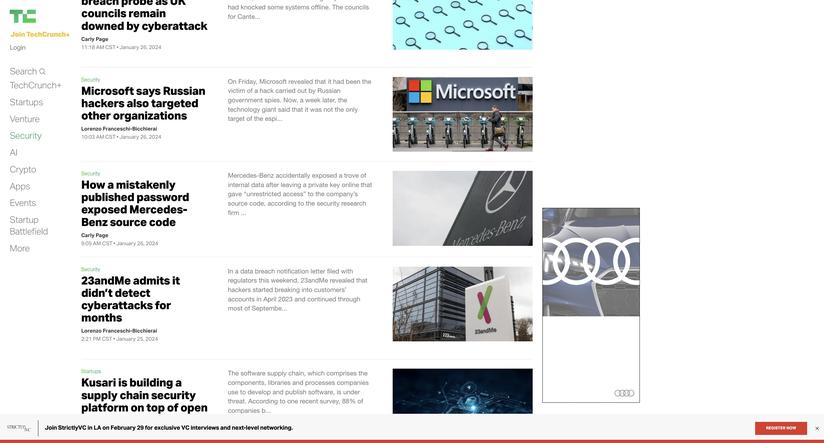 Task type: vqa. For each thing, say whether or not it's contained in the screenshot.
Security related to 23andMe admits it didn't detect cyberattacks for months
yes



Task type: describe. For each thing, give the bounding box(es) containing it.
88%
[[342, 398, 356, 405]]

cst inside security how a mistakenly published password exposed mercedes- benz source code carly page 9:05 am cst • january 26, 2024
[[102, 240, 113, 247]]

access"
[[283, 190, 306, 198]]

23andme admits it didn't detect cyberattacks for months link
[[81, 273, 180, 325]]

mercedes-benz accidentally exposed a trove of internal data after leaving a private key online that gave "unrestricted access" to the company's source code, according to the security research firm ...
[[228, 172, 372, 216]]

by
[[309, 87, 316, 94]]

a inside the in a data breach notification letter filed with regulators this weekend, 23andme revealed that hackers started breaking into customers' accounts in april 2023 and continued through most of septembe...
[[235, 268, 239, 275]]

search
[[10, 65, 37, 77]]

january inside security 23andme admits it didn't detect cyberattacks for months lorenzo franceschi-bicchierai 2:21 pm cst • january 25, 2024
[[116, 336, 136, 343]]

software,
[[309, 388, 335, 396]]

carly page 11:18 am cst • january 26, 2024
[[81, 36, 161, 50]]

key
[[330, 181, 340, 189]]

now,
[[284, 96, 299, 104]]

which
[[308, 370, 325, 377]]

1 horizontal spatial companies
[[337, 379, 369, 387]]

with
[[341, 268, 353, 275]]

of inside the in a data breach notification letter filed with regulators this weekend, 23andme revealed that hackers started breaking into customers' accounts in april 2023 and continued through most of septembe...
[[245, 305, 250, 312]]

am inside carly page 11:18 am cst • january 26, 2024
[[96, 44, 104, 50]]

crypto
[[10, 164, 36, 175]]

admits
[[133, 273, 170, 288]]

ai link
[[10, 147, 17, 158]]

11:18
[[81, 44, 95, 50]]

is inside startups kusari is building a supply chain security platform on top of open source
[[118, 376, 127, 390]]

carly page link for 9:05 am cst
[[81, 232, 108, 239]]

customers'
[[315, 286, 347, 294]]

later,
[[323, 96, 337, 104]]

notification
[[277, 268, 309, 275]]

breaking
[[275, 286, 300, 294]]

letter
[[311, 268, 326, 275]]

carly inside carly page 11:18 am cst • january 26, 2024
[[81, 36, 95, 42]]

data inside mercedes-benz accidentally exposed a trove of internal data after leaving a private key online that gave "unrestricted access" to the company's source code, according to the security research firm ...
[[251, 181, 264, 189]]

page inside carly page 11:18 am cst • january 26, 2024
[[96, 36, 108, 42]]

breach
[[255, 268, 275, 275]]

chain
[[120, 388, 149, 402]]

filed
[[327, 268, 340, 275]]

russian inside the on friday, microsoft revealed that it had been the victim of a hack carried out by russian government spies. now, a week later, the technology giant said that it was not the only target of the espi...
[[318, 87, 341, 94]]

lorenzo franceschi-bicchierai link for months
[[81, 328, 157, 334]]

23andme inside security 23andme admits it didn't detect cyberattacks for months lorenzo franceschi-bicchierai 2:21 pm cst • january 25, 2024
[[81, 273, 131, 288]]

septembe...
[[252, 305, 287, 312]]

26, inside security microsoft says russian hackers also targeted other organizations lorenzo franceschi-bicchierai 10:03 am cst • january 26, 2024
[[140, 134, 148, 140]]

• inside security 23andme admits it didn't detect cyberattacks for months lorenzo franceschi-bicchierai 2:21 pm cst • january 25, 2024
[[113, 336, 115, 343]]

hackers inside the in a data breach notification letter filed with regulators this weekend, 23andme revealed that hackers started breaking into customers' accounts in april 2023 and continued through most of septembe...
[[228, 286, 251, 294]]

chain,
[[289, 370, 306, 377]]

security link for how a mistakenly published password exposed mercedes- benz source code
[[81, 171, 100, 177]]

kyle
[[81, 430, 92, 437]]

how
[[81, 178, 105, 192]]

data inside the in a data breach notification letter filed with regulators this weekend, 23andme revealed that hackers started breaking into customers' accounts in april 2023 and continued through most of septembe...
[[241, 268, 253, 275]]

techcrunch+ link
[[10, 79, 62, 91]]

that down now,
[[292, 106, 303, 113]]

26, inside carly page 11:18 am cst • january 26, 2024
[[140, 44, 148, 50]]

10:03
[[81, 134, 95, 140]]

26, inside security how a mistakenly published password exposed mercedes- benz source code carly page 9:05 am cst • january 26, 2024
[[137, 240, 145, 247]]

espi...
[[265, 115, 283, 122]]

the down access"
[[306, 200, 315, 207]]

lorenzo for microsoft says russian hackers also targeted other organizations
[[81, 126, 102, 132]]

of inside "the software supply chain, which comprises the components, libraries and processes companies use to develop and publish software, is under threat. according to one recent survey, 88% of companies b..."
[[358, 398, 364, 405]]

to right use on the left of page
[[240, 388, 246, 396]]

supply inside startups kusari is building a supply chain security platform on top of open source
[[81, 388, 118, 402]]

2024 inside security how a mistakenly published password exposed mercedes- benz source code carly page 9:05 am cst • january 26, 2024
[[146, 240, 158, 247]]

franceschi- for months
[[103, 328, 132, 334]]

that inside the in a data breach notification letter filed with regulators this weekend, 23andme revealed that hackers started breaking into customers' accounts in april 2023 and continued through most of septembe...
[[357, 277, 368, 284]]

security inside mercedes-benz accidentally exposed a trove of internal data after leaving a private key online that gave "unrestricted access" to the company's source code, according to the security research firm ...
[[317, 200, 340, 207]]

the down giant
[[254, 115, 263, 122]]

2023
[[279, 295, 293, 303]]

government
[[228, 96, 263, 104]]

january inside security microsoft says russian hackers also targeted other organizations lorenzo franceschi-bicchierai 10:03 am cst • january 26, 2024
[[120, 134, 139, 140]]

microsoft inside the on friday, microsoft revealed that it had been the victim of a hack carried out by russian government spies. now, a week later, the technology giant said that it was not the only target of the espi...
[[260, 78, 287, 85]]

startups kusari is building a supply chain security platform on top of open source
[[81, 369, 208, 427]]

hack
[[260, 87, 274, 94]]

carly page link for 11:18 am cst
[[81, 36, 108, 42]]

company's
[[327, 190, 358, 198]]

open
[[181, 400, 208, 415]]

use
[[228, 388, 239, 396]]

bicchierai for targeted
[[132, 126, 157, 132]]

• inside security microsoft says russian hackers also targeted other organizations lorenzo franceschi-bicchierai 10:03 am cst • january 26, 2024
[[117, 134, 119, 140]]

ai
[[10, 147, 17, 158]]

detect
[[115, 286, 150, 300]]

out
[[298, 87, 307, 94]]

in
[[228, 268, 233, 275]]

startup
[[10, 214, 39, 225]]

startups for startups kusari is building a supply chain security platform on top of open source
[[81, 369, 101, 375]]

23andme inside the in a data breach notification letter filed with regulators this weekend, 23andme revealed that hackers started breaking into customers' accounts in april 2023 and continued through most of septembe...
[[301, 277, 328, 284]]

join techcrunch +
[[10, 30, 70, 39]]

repeated magnifying glass on blue background image
[[393, 0, 533, 50]]

kusari is building a supply chain security platform on top of open source link
[[81, 376, 208, 427]]

am inside security how a mistakenly published password exposed mercedes- benz source code carly page 9:05 am cst • january 26, 2024
[[93, 240, 101, 247]]

under
[[344, 388, 360, 396]]

continued
[[308, 295, 336, 303]]

in
[[257, 295, 262, 303]]

cst inside carly page 11:18 am cst • january 26, 2024
[[105, 44, 116, 50]]

mistakenly
[[116, 178, 176, 192]]

says
[[136, 83, 161, 98]]

to left one
[[280, 398, 286, 405]]

carly inside security how a mistakenly published password exposed mercedes- benz source code carly page 9:05 am cst • january 26, 2024
[[81, 232, 95, 239]]

a down out
[[300, 96, 304, 104]]

2024 inside security 23andme admits it didn't detect cyberattacks for months lorenzo franceschi-bicchierai 2:21 pm cst • january 25, 2024
[[146, 336, 158, 343]]

microsoft inside security microsoft says russian hackers also targeted other organizations lorenzo franceschi-bicchierai 10:03 am cst • january 26, 2024
[[81, 83, 134, 98]]

of down friday,
[[247, 87, 253, 94]]

signage at 23andme headquarters in sunnyvale, california, u.s. image
[[393, 267, 533, 342]]

security link for microsoft says russian hackers also targeted other organizations
[[81, 77, 100, 83]]

comprises
[[327, 370, 357, 377]]

that up by
[[315, 78, 326, 85]]

security for 23andme admits it didn't detect cyberattacks for months
[[81, 267, 100, 272]]

week
[[306, 96, 321, 104]]

trove
[[345, 172, 359, 179]]

techcrunch
[[26, 30, 66, 38]]

2 vertical spatial and
[[273, 388, 284, 396]]

publish
[[286, 388, 307, 396]]

only
[[346, 106, 358, 113]]

cst inside security 23andme admits it didn't detect cyberattacks for months lorenzo franceschi-bicchierai 2:21 pm cst • january 25, 2024
[[102, 336, 112, 343]]

gave
[[228, 190, 242, 198]]

through
[[338, 295, 361, 303]]

2 horizontal spatial it
[[328, 78, 332, 85]]

benz inside mercedes-benz accidentally exposed a trove of internal data after leaving a private key online that gave "unrestricted access" to the company's source code, according to the security research firm ...
[[259, 172, 274, 179]]

was
[[310, 106, 322, 113]]

data privacy concept illustration image
[[393, 369, 533, 444]]

9:05
[[81, 240, 92, 247]]

source inside mercedes-benz accidentally exposed a trove of internal data after leaving a private key online that gave "unrestricted access" to the company's source code, according to the security research firm ...
[[228, 200, 248, 207]]

source inside security how a mistakenly published password exposed mercedes- benz source code carly page 9:05 am cst • january 26, 2024
[[110, 215, 147, 229]]

firm
[[228, 209, 239, 216]]

targeted
[[151, 96, 199, 110]]

of down technology
[[247, 115, 252, 122]]

security for how a mistakenly published password exposed mercedes- benz source code
[[81, 171, 100, 177]]

been
[[346, 78, 361, 85]]

published
[[81, 190, 134, 204]]

components,
[[228, 379, 266, 387]]

said
[[278, 106, 290, 113]]

to down private
[[308, 190, 314, 198]]

startup battlefield
[[10, 214, 48, 237]]

supply inside "the software supply chain, which comprises the components, libraries and processes companies use to develop and publish software, is under threat. according to one recent survey, 88% of companies b..."
[[268, 370, 287, 377]]

to down access"
[[299, 200, 304, 207]]

exposed inside security how a mistakenly published password exposed mercedes- benz source code carly page 9:05 am cst • january 26, 2024
[[81, 202, 127, 217]]

apps link
[[10, 180, 30, 192]]

organizations
[[113, 108, 187, 123]]

techcrunch image
[[10, 10, 36, 23]]



Task type: locate. For each thing, give the bounding box(es) containing it.
exposed up private
[[312, 172, 337, 179]]

revealed down the with at the left
[[330, 277, 355, 284]]

1 carly page link from the top
[[81, 36, 108, 42]]

carly page link up 11:18
[[81, 36, 108, 42]]

hackers inside security microsoft says russian hackers also targeted other organizations lorenzo franceschi-bicchierai 10:03 am cst • january 26, 2024
[[81, 96, 125, 110]]

accidentally
[[276, 172, 311, 179]]

1 bicchierai from the top
[[132, 126, 157, 132]]

lorenzo
[[81, 126, 102, 132], [81, 328, 102, 334]]

wiggers
[[93, 430, 115, 437]]

source up kyle wiggers
[[81, 413, 118, 427]]

of
[[247, 87, 253, 94], [247, 115, 252, 122], [361, 172, 367, 179], [245, 305, 250, 312], [358, 398, 364, 405], [167, 400, 178, 415]]

source down published
[[110, 215, 147, 229]]

0 horizontal spatial startups
[[10, 96, 43, 108]]

microsoft up other
[[81, 83, 134, 98]]

2 carly page link from the top
[[81, 232, 108, 239]]

a left trove at the left
[[339, 172, 343, 179]]

microsoft up hack
[[260, 78, 287, 85]]

0 vertical spatial franceschi-
[[103, 126, 132, 132]]

battlefield
[[10, 226, 48, 237]]

security 23andme admits it didn't detect cyberattacks for months lorenzo franceschi-bicchierai 2:21 pm cst • january 25, 2024
[[81, 267, 180, 343]]

0 vertical spatial benz
[[259, 172, 274, 179]]

0 vertical spatial supply
[[268, 370, 287, 377]]

mercedes benz logo is seen on their motorhome during previews to the german grand prix at hockenheimring on july 22, 2010 in hockenheim, germany. image
[[393, 171, 533, 246]]

0 vertical spatial lorenzo franceschi-bicchierai link
[[81, 126, 157, 132]]

mercedes-
[[228, 172, 260, 179], [129, 202, 187, 217]]

1 vertical spatial mercedes-
[[129, 202, 187, 217]]

into
[[302, 286, 313, 294]]

1 lorenzo from the top
[[81, 126, 102, 132]]

the inside "the software supply chain, which comprises the components, libraries and processes companies use to develop and publish software, is under threat. according to one recent survey, 88% of companies b..."
[[359, 370, 368, 377]]

1 vertical spatial it
[[305, 106, 309, 113]]

1 vertical spatial security
[[151, 388, 196, 402]]

lorenzo inside security 23andme admits it didn't detect cyberattacks for months lorenzo franceschi-bicchierai 2:21 pm cst • january 25, 2024
[[81, 328, 102, 334]]

april
[[264, 295, 277, 303]]

lorenzo franceschi-bicchierai link down months
[[81, 328, 157, 334]]

am right 11:18
[[96, 44, 104, 50]]

security inside startups kusari is building a supply chain security platform on top of open source
[[151, 388, 196, 402]]

a left private
[[303, 181, 307, 189]]

0 horizontal spatial startups link
[[10, 96, 43, 108]]

regulators
[[228, 277, 257, 284]]

kyle wiggers link
[[81, 430, 115, 437]]

1 vertical spatial lorenzo franceschi-bicchierai link
[[81, 328, 157, 334]]

leaving
[[281, 181, 302, 189]]

mercedes- down mistakenly
[[129, 202, 187, 217]]

benz inside security how a mistakenly published password exposed mercedes- benz source code carly page 9:05 am cst • january 26, 2024
[[81, 215, 108, 229]]

revealed inside the in a data breach notification letter filed with regulators this weekend, 23andme revealed that hackers started breaking into customers' accounts in april 2023 and continued through most of septembe...
[[330, 277, 355, 284]]

...
[[241, 209, 246, 216]]

one
[[288, 398, 298, 405]]

0 vertical spatial exposed
[[312, 172, 337, 179]]

russian inside security microsoft says russian hackers also targeted other organizations lorenzo franceschi-bicchierai 10:03 am cst • january 26, 2024
[[163, 83, 206, 98]]

2 vertical spatial am
[[93, 240, 101, 247]]

0 vertical spatial companies
[[337, 379, 369, 387]]

crypto link
[[10, 164, 36, 175]]

1 horizontal spatial 23andme
[[301, 277, 328, 284]]

most
[[228, 305, 243, 312]]

spies.
[[265, 96, 282, 104]]

lorenzo franceschi-bicchierai link
[[81, 126, 157, 132], [81, 328, 157, 334]]

months
[[81, 311, 122, 325]]

2024 inside security microsoft says russian hackers also targeted other organizations lorenzo franceschi-bicchierai 10:03 am cst • january 26, 2024
[[149, 134, 161, 140]]

and inside the in a data breach notification letter filed with regulators this weekend, 23andme revealed that hackers started breaking into customers' accounts in april 2023 and continued through most of septembe...
[[295, 295, 306, 303]]

0 vertical spatial bicchierai
[[132, 126, 157, 132]]

target
[[228, 115, 245, 122]]

that up through
[[357, 277, 368, 284]]

of right 88%
[[358, 398, 364, 405]]

didn't
[[81, 286, 113, 300]]

is right kusari
[[118, 376, 127, 390]]

1 horizontal spatial revealed
[[330, 277, 355, 284]]

2 franceschi- from the top
[[103, 328, 132, 334]]

that right online
[[361, 181, 372, 189]]

franceschi- inside security 23andme admits it didn't detect cyberattacks for months lorenzo franceschi-bicchierai 2:21 pm cst • january 25, 2024
[[103, 328, 132, 334]]

exposed down how
[[81, 202, 127, 217]]

of right top
[[167, 400, 178, 415]]

that
[[315, 78, 326, 85], [292, 106, 303, 113], [361, 181, 372, 189], [357, 277, 368, 284]]

0 vertical spatial and
[[295, 295, 306, 303]]

1 vertical spatial startups
[[81, 369, 101, 375]]

the
[[228, 370, 239, 377]]

startup battlefield link
[[10, 214, 48, 237]]

software
[[241, 370, 266, 377]]

am inside security microsoft says russian hackers also targeted other organizations lorenzo franceschi-bicchierai 10:03 am cst • january 26, 2024
[[96, 134, 104, 140]]

1 vertical spatial benz
[[81, 215, 108, 229]]

revealed
[[289, 78, 313, 85], [330, 277, 355, 284]]

page inside security how a mistakenly published password exposed mercedes- benz source code carly page 9:05 am cst • january 26, 2024
[[96, 232, 108, 239]]

search image
[[39, 68, 46, 75]]

cst right pm
[[102, 336, 112, 343]]

of right trove at the left
[[361, 172, 367, 179]]

1 vertical spatial exposed
[[81, 202, 127, 217]]

1 horizontal spatial microsoft
[[260, 78, 287, 85]]

after
[[266, 181, 279, 189]]

1 horizontal spatial benz
[[259, 172, 274, 179]]

1 vertical spatial bicchierai
[[132, 328, 157, 334]]

the right not
[[335, 106, 344, 113]]

0 horizontal spatial revealed
[[289, 78, 313, 85]]

on friday, microsoft revealed that it had been the victim of a hack carried out by russian government spies. now, a week later, the technology giant said that it was not the only target of the espi...
[[228, 78, 372, 122]]

and down into
[[295, 295, 306, 303]]

revealed inside the on friday, microsoft revealed that it had been the victim of a hack carried out by russian government spies. now, a week later, the technology giant said that it was not the only target of the espi...
[[289, 78, 313, 85]]

• right 10:03
[[117, 134, 119, 140]]

1 vertical spatial franceschi-
[[103, 328, 132, 334]]

more link
[[10, 242, 30, 254]]

0 horizontal spatial microsoft
[[81, 83, 134, 98]]

franceschi- for organizations
[[103, 126, 132, 132]]

security link for 23andme admits it didn't detect cyberattacks for months
[[81, 267, 100, 272]]

top
[[146, 400, 165, 415]]

it right "admits"
[[172, 273, 180, 288]]

hackers
[[81, 96, 125, 110], [228, 286, 251, 294]]

1 lorenzo franceschi-bicchierai link from the top
[[81, 126, 157, 132]]

23andme up cyberattacks
[[81, 273, 131, 288]]

1 horizontal spatial exposed
[[312, 172, 337, 179]]

cst right 11:18
[[105, 44, 116, 50]]

1 vertical spatial companies
[[228, 407, 260, 415]]

1 horizontal spatial security
[[317, 200, 340, 207]]

advertisement element
[[543, 208, 641, 403]]

0 horizontal spatial exposed
[[81, 202, 127, 217]]

lorenzo up 2:21
[[81, 328, 102, 334]]

accounts
[[228, 295, 255, 303]]

0 vertical spatial security
[[317, 200, 340, 207]]

mercedes- inside security how a mistakenly published password exposed mercedes- benz source code carly page 9:05 am cst • january 26, 2024
[[129, 202, 187, 217]]

23andme down the letter
[[301, 277, 328, 284]]

• inside carly page 11:18 am cst • january 26, 2024
[[117, 44, 119, 50]]

1 vertical spatial lorenzo
[[81, 328, 102, 334]]

security inside security how a mistakenly published password exposed mercedes- benz source code carly page 9:05 am cst • january 26, 2024
[[81, 171, 100, 177]]

lorenzo inside security microsoft says russian hackers also targeted other organizations lorenzo franceschi-bicchierai 10:03 am cst • january 26, 2024
[[81, 126, 102, 132]]

security inside security microsoft says russian hackers also targeted other organizations lorenzo franceschi-bicchierai 10:03 am cst • january 26, 2024
[[81, 77, 100, 83]]

0 vertical spatial hackers
[[81, 96, 125, 110]]

0 vertical spatial carly
[[81, 36, 95, 42]]

russian
[[163, 83, 206, 98], [318, 87, 341, 94]]

more
[[10, 242, 30, 254]]

platform
[[81, 400, 128, 415]]

1 horizontal spatial russian
[[318, 87, 341, 94]]

also
[[127, 96, 149, 110]]

it inside security 23andme admits it didn't detect cyberattacks for months lorenzo franceschi-bicchierai 2:21 pm cst • january 25, 2024
[[172, 273, 180, 288]]

benz up 9:05
[[81, 215, 108, 229]]

2024 inside carly page 11:18 am cst • january 26, 2024
[[149, 44, 161, 50]]

internal
[[228, 181, 250, 189]]

january inside security how a mistakenly published password exposed mercedes- benz source code carly page 9:05 am cst • january 26, 2024
[[116, 240, 136, 247]]

benz up after
[[259, 172, 274, 179]]

bicchierai inside security 23andme admits it didn't detect cyberattacks for months lorenzo franceschi-bicchierai 2:21 pm cst • january 25, 2024
[[132, 328, 157, 334]]

and down "libraries"
[[273, 388, 284, 396]]

1 franceschi- from the top
[[103, 126, 132, 132]]

1 horizontal spatial hackers
[[228, 286, 251, 294]]

companies down 'threat.'
[[228, 407, 260, 415]]

source inside startups kusari is building a supply chain security platform on top of open source
[[81, 413, 118, 427]]

code,
[[250, 200, 266, 207]]

1 vertical spatial startups link
[[81, 369, 101, 375]]

0 horizontal spatial russian
[[163, 83, 206, 98]]

revealed up out
[[289, 78, 313, 85]]

0 horizontal spatial benz
[[81, 215, 108, 229]]

0 vertical spatial page
[[96, 36, 108, 42]]

it left was
[[305, 106, 309, 113]]

the right been
[[362, 78, 372, 85]]

microsoft says russian hackers also targeted other organizations link
[[81, 83, 206, 123]]

code
[[149, 215, 176, 229]]

cst inside security microsoft says russian hackers also targeted other organizations lorenzo franceschi-bicchierai 10:03 am cst • january 26, 2024
[[105, 134, 116, 140]]

the right comprises on the bottom left
[[359, 370, 368, 377]]

startups link up kusari
[[81, 369, 101, 375]]

cst right 9:05
[[102, 240, 113, 247]]

this
[[259, 277, 269, 284]]

0 horizontal spatial hackers
[[81, 96, 125, 110]]

giant
[[262, 106, 276, 113]]

1 vertical spatial am
[[96, 134, 104, 140]]

is
[[118, 376, 127, 390], [337, 388, 342, 396]]

1 horizontal spatial startups link
[[81, 369, 101, 375]]

2 page from the top
[[96, 232, 108, 239]]

1 vertical spatial supply
[[81, 388, 118, 402]]

0 vertical spatial data
[[251, 181, 264, 189]]

the software supply chain, which comprises the components, libraries and processes companies use to develop and publish software, is under threat. according to one recent survey, 88% of companies b...
[[228, 370, 369, 415]]

security microsoft says russian hackers also targeted other organizations lorenzo franceschi-bicchierai 10:03 am cst • january 26, 2024
[[81, 77, 206, 140]]

a pedestrian walks past the logo of the u.s. tech giant microsoft. image
[[393, 77, 533, 152]]

security inside security 23andme admits it didn't detect cyberattacks for months lorenzo franceschi-bicchierai 2:21 pm cst • january 25, 2024
[[81, 267, 100, 272]]

january inside carly page 11:18 am cst • january 26, 2024
[[120, 44, 139, 50]]

exposed inside mercedes-benz accidentally exposed a trove of internal data after leaving a private key online that gave "unrestricted access" to the company's source code, according to the security research firm ...
[[312, 172, 337, 179]]

• right 9:05
[[114, 240, 115, 247]]

am
[[96, 44, 104, 50], [96, 134, 104, 140], [93, 240, 101, 247]]

mercedes- inside mercedes-benz accidentally exposed a trove of internal data after leaving a private key online that gave "unrestricted access" to the company's source code, according to the security research firm ...
[[228, 172, 260, 179]]

is left under
[[337, 388, 342, 396]]

that inside mercedes-benz accidentally exposed a trove of internal data after leaving a private key online that gave "unrestricted access" to the company's source code, according to the security research firm ...
[[361, 181, 372, 189]]

of down accounts
[[245, 305, 250, 312]]

0 horizontal spatial supply
[[81, 388, 118, 402]]

0 vertical spatial it
[[328, 78, 332, 85]]

cst
[[105, 44, 116, 50], [105, 134, 116, 140], [102, 240, 113, 247], [102, 336, 112, 343]]

am right 9:05
[[93, 240, 101, 247]]

0 horizontal spatial is
[[118, 376, 127, 390]]

1 horizontal spatial mercedes-
[[228, 172, 260, 179]]

techcrunch+
[[10, 79, 62, 91]]

0 vertical spatial am
[[96, 44, 104, 50]]

1 page from the top
[[96, 36, 108, 42]]

2 bicchierai from the top
[[132, 328, 157, 334]]

join
[[10, 30, 25, 38]]

had
[[333, 78, 344, 85]]

0 vertical spatial 26,
[[140, 44, 148, 50]]

a inside security how a mistakenly published password exposed mercedes- benz source code carly page 9:05 am cst • january 26, 2024
[[107, 178, 114, 192]]

research
[[342, 200, 367, 207]]

lorenzo up 10:03
[[81, 126, 102, 132]]

exposed
[[312, 172, 337, 179], [81, 202, 127, 217]]

2 vertical spatial source
[[81, 413, 118, 427]]

0 vertical spatial lorenzo
[[81, 126, 102, 132]]

2024
[[149, 44, 161, 50], [149, 134, 161, 140], [146, 240, 158, 247], [146, 336, 158, 343]]

1 vertical spatial and
[[293, 379, 304, 387]]

0 vertical spatial startups
[[10, 96, 43, 108]]

mercedes- up internal
[[228, 172, 260, 179]]

lorenzo franceschi-bicchierai link down other
[[81, 126, 157, 132]]

franceschi- down other
[[103, 126, 132, 132]]

how a mistakenly published password exposed mercedes- benz source code link
[[81, 178, 189, 229]]

0 horizontal spatial security
[[151, 388, 196, 402]]

am right 10:03
[[96, 134, 104, 140]]

weekend,
[[271, 277, 299, 284]]

a left hack
[[255, 87, 258, 94]]

venture
[[10, 113, 40, 124]]

0 vertical spatial source
[[228, 200, 248, 207]]

2 carly from the top
[[81, 232, 95, 239]]

events link
[[10, 197, 36, 209]]

technology
[[228, 106, 260, 113]]

1 horizontal spatial startups
[[81, 369, 101, 375]]

cst right 10:03
[[105, 134, 116, 140]]

1 horizontal spatial it
[[305, 106, 309, 113]]

startups inside startups kusari is building a supply chain security platform on top of open source
[[81, 369, 101, 375]]

password
[[137, 190, 189, 204]]

it left had
[[328, 78, 332, 85]]

startups for startups
[[10, 96, 43, 108]]

lorenzo for 23andme admits it didn't detect cyberattacks for months
[[81, 328, 102, 334]]

2 lorenzo franceschi-bicchierai link from the top
[[81, 328, 157, 334]]

is inside "the software supply chain, which comprises the components, libraries and processes companies use to develop and publish software, is under threat. according to one recent survey, 88% of companies b..."
[[337, 388, 342, 396]]

1 horizontal spatial is
[[337, 388, 342, 396]]

source down gave at the left top of the page
[[228, 200, 248, 207]]

• right 11:18
[[117, 44, 119, 50]]

carly page link up 9:05
[[81, 232, 108, 239]]

0 vertical spatial mercedes-
[[228, 172, 260, 179]]

the down private
[[316, 190, 325, 198]]

carly
[[81, 36, 95, 42], [81, 232, 95, 239]]

companies up under
[[337, 379, 369, 387]]

login
[[10, 43, 26, 51]]

+
[[66, 30, 70, 39]]

the
[[362, 78, 372, 85], [338, 96, 348, 104], [335, 106, 344, 113], [254, 115, 263, 122], [316, 190, 325, 198], [306, 200, 315, 207], [359, 370, 368, 377]]

0 vertical spatial startups link
[[10, 96, 43, 108]]

1 vertical spatial page
[[96, 232, 108, 239]]

0 horizontal spatial companies
[[228, 407, 260, 415]]

•
[[117, 44, 119, 50], [117, 134, 119, 140], [114, 240, 115, 247], [113, 336, 115, 343]]

the up the only
[[338, 96, 348, 104]]

startups up venture
[[10, 96, 43, 108]]

0 horizontal spatial mercedes-
[[129, 202, 187, 217]]

data up "unrestricted
[[251, 181, 264, 189]]

• inside security how a mistakenly published password exposed mercedes- benz source code carly page 9:05 am cst • january 26, 2024
[[114, 240, 115, 247]]

bicchierai for cyberattacks
[[132, 328, 157, 334]]

libraries
[[268, 379, 291, 387]]

online
[[342, 181, 359, 189]]

1 carly from the top
[[81, 36, 95, 42]]

startups up kusari
[[81, 369, 101, 375]]

0 vertical spatial carly page link
[[81, 36, 108, 42]]

0 horizontal spatial it
[[172, 273, 180, 288]]

security for microsoft says russian hackers also targeted other organizations
[[81, 77, 100, 83]]

lorenzo franceschi-bicchierai link for organizations
[[81, 126, 157, 132]]

it
[[328, 78, 332, 85], [305, 106, 309, 113], [172, 273, 180, 288]]

a right building
[[175, 376, 182, 390]]

companies
[[337, 379, 369, 387], [228, 407, 260, 415]]

2 vertical spatial 26,
[[137, 240, 145, 247]]

1 vertical spatial carly
[[81, 232, 95, 239]]

25,
[[137, 336, 144, 343]]

in a data breach notification letter filed with regulators this weekend, 23andme revealed that hackers started breaking into customers' accounts in april 2023 and continued through most of septembe...
[[228, 268, 368, 312]]

0 vertical spatial revealed
[[289, 78, 313, 85]]

according
[[249, 398, 278, 405]]

and down the "chain,"
[[293, 379, 304, 387]]

kusari
[[81, 376, 116, 390]]

and
[[295, 295, 306, 303], [293, 379, 304, 387], [273, 388, 284, 396]]

26,
[[140, 44, 148, 50], [140, 134, 148, 140], [137, 240, 145, 247]]

carly up 9:05
[[81, 232, 95, 239]]

1 horizontal spatial supply
[[268, 370, 287, 377]]

carly up 11:18
[[81, 36, 95, 42]]

of inside startups kusari is building a supply chain security platform on top of open source
[[167, 400, 178, 415]]

apps
[[10, 180, 30, 192]]

1 vertical spatial data
[[241, 268, 253, 275]]

data up regulators
[[241, 268, 253, 275]]

bicchierai down organizations
[[132, 126, 157, 132]]

0 horizontal spatial 23andme
[[81, 273, 131, 288]]

of inside mercedes-benz accidentally exposed a trove of internal data after leaving a private key online that gave "unrestricted access" to the company's source code, according to the security research firm ...
[[361, 172, 367, 179]]

2 vertical spatial it
[[172, 273, 180, 288]]

a right in
[[235, 268, 239, 275]]

1 vertical spatial 26,
[[140, 134, 148, 140]]

2 lorenzo from the top
[[81, 328, 102, 334]]

1 vertical spatial hackers
[[228, 286, 251, 294]]

franceschi- down months
[[103, 328, 132, 334]]

startups link up venture
[[10, 96, 43, 108]]

bicchierai up 25, on the left
[[132, 328, 157, 334]]

1 vertical spatial source
[[110, 215, 147, 229]]

1 vertical spatial carly page link
[[81, 232, 108, 239]]

2:21
[[81, 336, 92, 343]]

a inside startups kusari is building a supply chain security platform on top of open source
[[175, 376, 182, 390]]

• right pm
[[113, 336, 115, 343]]

a right how
[[107, 178, 114, 192]]

kyle wiggers
[[81, 430, 115, 437]]

to
[[308, 190, 314, 198], [299, 200, 304, 207], [240, 388, 246, 396], [280, 398, 286, 405]]

franceschi- inside security microsoft says russian hackers also targeted other organizations lorenzo franceschi-bicchierai 10:03 am cst • january 26, 2024
[[103, 126, 132, 132]]

develop
[[248, 388, 271, 396]]

1 vertical spatial revealed
[[330, 277, 355, 284]]

bicchierai inside security microsoft says russian hackers also targeted other organizations lorenzo franceschi-bicchierai 10:03 am cst • january 26, 2024
[[132, 126, 157, 132]]



